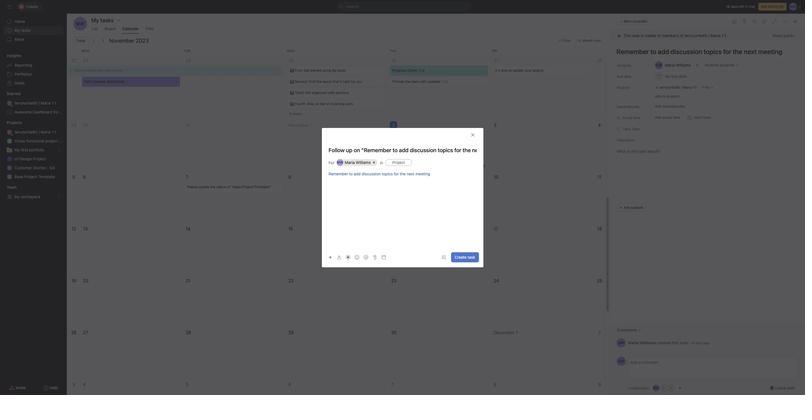Task type: vqa. For each thing, say whether or not it's contained in the screenshot.


Task type: describe. For each thing, give the bounding box(es) containing it.
insert an object image
[[329, 256, 332, 259]]

workspace
[[21, 194, 40, 199]]

1:1 for cross-functional project plan
[[52, 130, 56, 134]]

my for my first portfolio
[[14, 147, 20, 152]]

1 vertical spatial terryturtle85 / maria 1:1 link
[[3, 99, 64, 108]]

members
[[663, 33, 679, 38]]

leave task
[[776, 386, 796, 390]]

14 inside the maria williams created this task · 14 days ago
[[692, 341, 695, 345]]

my first portfolio
[[14, 147, 44, 152]]

maria williams link
[[629, 340, 657, 345]]

1 vertical spatial with
[[421, 79, 427, 84]]

2 vertical spatial with
[[328, 91, 335, 95]]

0 horizontal spatial 26
[[71, 330, 77, 335]]

mark
[[625, 19, 632, 23]]

inbox
[[14, 37, 24, 42]]

attach a file or paste an image image
[[373, 255, 377, 259]]

cross-
[[14, 139, 27, 143]]

terryturtle85 up "remember to add discussion topics for the next meeting" 'text field'
[[685, 33, 708, 38]]

1 vertical spatial 5
[[186, 382, 189, 387]]

0 vertical spatial 4
[[599, 123, 602, 128]]

remember to add discussion topics for the next meeting link
[[329, 171, 430, 176]]

Task name text field
[[322, 146, 484, 154]]

awesome
[[14, 110, 32, 114]]

·
[[690, 340, 691, 345]]

home link
[[3, 17, 64, 26]]

portfolios
[[14, 72, 32, 76]]

add dependencies
[[656, 104, 686, 108]]

add for add to projects
[[656, 94, 662, 98]]

2 more
[[290, 112, 301, 116]]

updates
[[428, 79, 441, 84]]

my workspace
[[14, 194, 40, 199]]

7 for 7 please update the status of "make project profitable"
[[186, 175, 188, 180]]

project inside 7 please update the status of "make project profitable"
[[242, 185, 254, 189]]

0 vertical spatial days
[[732, 4, 739, 9]]

terryturtle85 inside "starred" element
[[14, 101, 37, 105]]

terryturtle85 / maria 1:1 for awesome dashboard for new project
[[14, 101, 56, 105]]

incoming
[[331, 102, 345, 106]]

it's
[[496, 68, 501, 72]]

top
[[320, 102, 325, 106]]

add dependencies button
[[653, 103, 688, 110]]

15
[[289, 226, 293, 231]]

stories
[[33, 165, 46, 170]]

files
[[146, 26, 154, 31]]

november for november 1
[[289, 123, 310, 128]]

full screen image
[[773, 19, 778, 24]]

customer
[[14, 165, 32, 170]]

days inside the maria williams created this task · 14 days ago
[[696, 341, 704, 345]]

this task is visible to members of terryturtle85 / maria 1:1.
[[624, 33, 728, 38]]

0 horizontal spatial 3
[[73, 382, 75, 387]]

awesome dashboard for new project
[[14, 110, 81, 114]]

started
[[311, 68, 322, 72]]

task for create
[[468, 255, 476, 259]]

to left add
[[349, 171, 353, 176]]

terryturtle85 inside projects "element"
[[14, 130, 37, 134]]

awesome dashboard for new project link
[[3, 108, 81, 117]]

actual
[[623, 116, 633, 120]]

list
[[91, 26, 98, 31]]

0 vertical spatial 3
[[494, 123, 497, 128]]

1 vertical spatial 29
[[289, 330, 294, 335]]

today
[[76, 38, 86, 43]]

make
[[774, 33, 783, 38]]

remove assignee image
[[696, 64, 700, 67]]

projects element
[[0, 118, 67, 182]]

maria williams created this task · 14 days ago
[[629, 340, 711, 345]]

add to projects button
[[653, 93, 683, 100]]

1 horizontal spatial for
[[351, 79, 356, 84]]

add subtask button
[[618, 204, 647, 212]]

mon
[[81, 49, 89, 53]]

1:1 for awesome dashboard for new project
[[52, 101, 56, 105]]

portfolio
[[29, 147, 44, 152]]

portfolios link
[[3, 70, 64, 79]]

description
[[618, 138, 636, 142]]

mark complete button
[[618, 18, 650, 25]]

project inside ui design project link
[[33, 156, 46, 161]]

add
[[354, 171, 361, 176]]

/ left the 1:1.
[[709, 33, 710, 38]]

/ up "add to projects" button
[[682, 85, 683, 89]]

1 right updates
[[442, 79, 444, 84]]

2 vertical spatial for
[[394, 171, 399, 176]]

1 horizontal spatial 22
[[289, 278, 294, 283]]

global element
[[0, 14, 67, 47]]

select due date image
[[382, 255, 386, 259]]

goals link
[[3, 79, 64, 88]]

of for 7
[[227, 185, 230, 189]]

get for organized
[[305, 91, 311, 95]]

add to projects
[[656, 94, 680, 98]]

11
[[598, 175, 602, 180]]

work
[[346, 102, 353, 106]]

1 down stay
[[311, 123, 313, 128]]

plan
[[59, 139, 67, 143]]

insights
[[7, 53, 21, 58]]

create task button
[[452, 252, 479, 262]]

remember
[[329, 171, 348, 176]]

my right using
[[332, 68, 337, 72]]

projects
[[667, 94, 680, 98]]

0 horizontal spatial 29
[[71, 123, 77, 128]]

1 vertical spatial 8
[[494, 382, 497, 387]]

add for add billing info
[[762, 4, 768, 9]]

time for it's
[[502, 68, 508, 72]]

cross-functional project plan link
[[3, 137, 67, 146]]

tasks inside 'link'
[[21, 28, 30, 33]]

0 horizontal spatial 4
[[83, 382, 86, 387]]

provide
[[393, 79, 405, 84]]

at mention image
[[364, 255, 368, 260]]

goal(s)
[[533, 68, 544, 72]]

0 vertical spatial 23
[[83, 58, 88, 63]]

0 vertical spatial 6
[[83, 175, 86, 180]]

for inside "starred" element
[[53, 110, 58, 114]]

task for leave
[[788, 386, 796, 390]]

topics
[[382, 171, 393, 176]]

/ inside "starred" element
[[39, 101, 40, 105]]

create
[[455, 255, 467, 259]]

0 vertical spatial 25
[[289, 58, 294, 63]]

1 vertical spatial 6
[[289, 382, 291, 387]]

task for add
[[479, 164, 486, 168]]

leftcount image for provide the team with updates
[[445, 80, 448, 83]]

today button
[[74, 37, 88, 45]]

4️⃣ fourth: stay on top of incoming work
[[290, 102, 353, 106]]

1:1.
[[722, 33, 728, 38]]

insights element
[[0, 51, 67, 89]]

0 horizontal spatial 9
[[392, 175, 394, 180]]

due
[[618, 74, 624, 79]]

31
[[186, 123, 191, 128]]

0 vertical spatial 30
[[83, 123, 89, 128]]

inbox link
[[3, 35, 64, 44]]

0 horizontal spatial in
[[380, 160, 383, 165]]

0 horizontal spatial 28
[[186, 330, 191, 335]]

dashboard
[[33, 110, 52, 114]]

teams element
[[0, 182, 67, 202]]

dependencies
[[663, 104, 686, 108]]

starred
[[7, 91, 20, 96]]

add for add dependencies
[[656, 104, 662, 108]]

0 horizontal spatial 5
[[73, 175, 75, 180]]

my first portfolio link
[[3, 146, 64, 154]]

1 vertical spatial 2
[[393, 123, 395, 128]]

to right it's
[[509, 68, 513, 72]]

search list box
[[337, 2, 471, 11]]

team
[[7, 185, 17, 190]]

list link
[[91, 26, 98, 34]]

get for started
[[304, 68, 310, 72]]

share
[[74, 68, 83, 72]]

third:
[[295, 91, 304, 95]]

0 horizontal spatial 22
[[71, 58, 76, 63]]

my workspace link
[[3, 192, 64, 201]]

16 days left in trial
[[727, 4, 756, 9]]

2 more button
[[288, 110, 304, 118]]

first:
[[295, 68, 303, 72]]

my for my workspace
[[14, 194, 20, 199]]

using
[[323, 68, 331, 72]]

0 horizontal spatial 24
[[186, 58, 191, 63]]

new
[[60, 110, 68, 114]]

williams for maria williams created this task · 14 days ago
[[640, 340, 657, 345]]

tue
[[184, 49, 191, 53]]

stay
[[308, 102, 314, 106]]

to right visible
[[658, 33, 662, 38]]

make public button
[[770, 31, 799, 41]]

mw inside main content
[[619, 341, 625, 345]]

add or remove collaborators image
[[679, 386, 683, 390]]

13
[[83, 226, 88, 231]]

your
[[525, 68, 532, 72]]

search
[[347, 4, 359, 9]]

add subtask image
[[753, 19, 757, 24]]

1 horizontal spatial 26
[[392, 58, 397, 63]]

4️⃣
[[290, 102, 294, 106]]

invite
[[16, 385, 26, 390]]

7 for 7
[[392, 382, 394, 387]]

add for add task
[[472, 164, 478, 168]]



Task type: locate. For each thing, give the bounding box(es) containing it.
14
[[186, 226, 191, 231], [692, 341, 695, 345]]

terryturtle85 / maria 1:1 for cross-functional project plan
[[14, 130, 56, 134]]

terryturtle85 / maria 1:1 up functional
[[14, 130, 56, 134]]

projects down the due date
[[618, 86, 630, 90]]

1 vertical spatial leftcount image
[[445, 80, 448, 83]]

terryturtle85 up add to projects
[[660, 85, 681, 89]]

reporting
[[14, 63, 32, 67]]

0 horizontal spatial 6
[[83, 175, 86, 180]]

1:1 inside "starred" element
[[52, 101, 56, 105]]

terryturtle85 / maria 1:1 up awesome dashboard for new project link
[[14, 101, 56, 105]]

of right status
[[227, 185, 230, 189]]

1 horizontal spatial tasks
[[338, 68, 346, 72]]

1 vertical spatial 27
[[83, 330, 88, 335]]

1 horizontal spatial update
[[513, 68, 524, 72]]

in up remember to add discussion topics for the next meeting
[[380, 160, 383, 165]]

of right members
[[681, 33, 684, 38]]

insights button
[[0, 53, 21, 59]]

0 vertical spatial 5
[[73, 175, 75, 180]]

to inside button
[[663, 94, 666, 98]]

0 horizontal spatial 30
[[83, 123, 89, 128]]

2 vertical spatial of
[[227, 185, 230, 189]]

template
[[38, 174, 55, 179]]

emoji image
[[355, 255, 360, 260]]

you
[[357, 79, 362, 84]]

1 right the 'december'
[[517, 330, 519, 335]]

to
[[658, 33, 662, 38], [509, 68, 513, 72], [663, 94, 666, 98], [349, 171, 353, 176]]

2 horizontal spatial for
[[394, 171, 399, 176]]

2 vertical spatial terryturtle85 / maria 1:1
[[14, 130, 56, 134]]

copy task link image
[[763, 19, 768, 24]]

november down more
[[289, 123, 310, 128]]

1 vertical spatial 22
[[289, 278, 294, 283]]

1:1 up the awesome dashboard for new project
[[52, 101, 56, 105]]

my up inbox
[[14, 28, 20, 33]]

0 vertical spatial tasks
[[21, 28, 30, 33]]

get right third: on the top left of page
[[305, 91, 311, 95]]

0 horizontal spatial november
[[109, 37, 135, 44]]

november down calendar link
[[109, 37, 135, 44]]

update
[[513, 68, 524, 72], [199, 185, 210, 189]]

1 horizontal spatial days
[[732, 4, 739, 9]]

start timer
[[695, 115, 712, 120]]

my tasks link
[[3, 26, 64, 35]]

functional
[[27, 139, 44, 143]]

thu
[[390, 49, 397, 53]]

terryturtle85 / maria 1:1 link for invite
[[3, 128, 64, 137]]

project down task name text field
[[393, 160, 405, 165]]

projects inside dropdown button
[[7, 120, 22, 125]]

add followers image
[[442, 255, 447, 259]]

1 horizontal spatial 5
[[186, 382, 189, 387]]

1:1 inside main content
[[693, 85, 697, 89]]

my inside projects "element"
[[14, 147, 20, 152]]

0 vertical spatial 8
[[289, 175, 291, 180]]

0 vertical spatial 2
[[290, 112, 292, 116]]

terryturtle85 up awesome
[[14, 101, 37, 105]]

my tasks
[[14, 28, 30, 33]]

for right 'topics' at the top left of page
[[394, 171, 399, 176]]

0 horizontal spatial williams
[[356, 160, 371, 165]]

0 horizontal spatial time
[[502, 68, 508, 72]]

28
[[598, 58, 603, 63], [186, 330, 191, 335]]

0 vertical spatial of
[[681, 33, 684, 38]]

1:1 up project on the top
[[52, 130, 56, 134]]

update left your
[[513, 68, 524, 72]]

2 horizontal spatial of
[[681, 33, 684, 38]]

18
[[598, 226, 603, 231]]

0 horizontal spatial for
[[53, 110, 58, 114]]

4
[[599, 123, 602, 128], [83, 382, 86, 387]]

project inside awesome dashboard for new project link
[[69, 110, 81, 114]]

provide the team with updates
[[393, 79, 441, 84]]

1 vertical spatial 26
[[71, 330, 77, 335]]

1 vertical spatial projects
[[7, 120, 22, 125]]

customer stories - q4 link
[[3, 163, 64, 172]]

ui design project
[[14, 156, 46, 161]]

update inside 7 please update the status of "make project profitable"
[[199, 185, 210, 189]]

close details image
[[793, 19, 798, 24]]

edit
[[84, 79, 91, 84]]

for
[[329, 160, 335, 165]]

leftcount image right check
[[422, 69, 425, 72]]

cross-functional project plan
[[14, 139, 67, 143]]

time for actual
[[634, 116, 641, 120]]

1 horizontal spatial leftcount image
[[445, 80, 448, 83]]

1 vertical spatial days
[[696, 341, 704, 345]]

1 vertical spatial 9
[[599, 382, 602, 387]]

remember to add discussion topics for the next meeting
[[329, 171, 430, 176]]

0 vertical spatial projects
[[618, 86, 630, 90]]

5
[[73, 175, 75, 180], [186, 382, 189, 387]]

edit customer testimonial
[[84, 79, 125, 84]]

with left sections
[[328, 91, 335, 95]]

teammates
[[105, 68, 123, 72]]

williams left 'created'
[[640, 340, 657, 345]]

terryturtle85 / maria 1:1 link up dashboard
[[3, 99, 64, 108]]

november 2023
[[109, 37, 149, 44]]

starred element
[[0, 89, 81, 118]]

the right find
[[317, 79, 322, 84]]

the left team
[[406, 79, 411, 84]]

remember to add discussion topics for the next meeting dialog
[[611, 14, 806, 395]]

1 horizontal spatial 24
[[494, 278, 500, 283]]

1 vertical spatial 30
[[392, 330, 397, 335]]

terryturtle85 / maria 1:1 up projects
[[660, 85, 697, 89]]

1 horizontal spatial with
[[328, 91, 335, 95]]

project right new
[[69, 110, 81, 114]]

0 vertical spatial 24
[[186, 58, 191, 63]]

project inside base project template link
[[24, 174, 37, 179]]

1 vertical spatial tasks
[[338, 68, 346, 72]]

0 horizontal spatial tasks
[[21, 28, 30, 33]]

2 vertical spatial 2
[[599, 330, 602, 335]]

/ inside projects "element"
[[39, 130, 40, 134]]

projects inside remember to add discussion topics for the next meeting dialog
[[618, 86, 630, 90]]

my inside 'link'
[[14, 28, 20, 33]]

/ up dashboard
[[39, 101, 40, 105]]

1 vertical spatial time
[[634, 116, 641, 120]]

task inside create task button
[[468, 255, 476, 259]]

starred button
[[0, 91, 20, 96]]

previous month image
[[92, 38, 96, 43]]

1 vertical spatial update
[[199, 185, 210, 189]]

my down team
[[14, 194, 20, 199]]

board link
[[105, 26, 116, 34]]

1 horizontal spatial 3
[[494, 123, 497, 128]]

1 horizontal spatial 8
[[494, 382, 497, 387]]

1 horizontal spatial 23
[[392, 278, 397, 283]]

7 inside 7 please update the status of "make project profitable"
[[186, 175, 188, 180]]

1 vertical spatial 23
[[392, 278, 397, 283]]

base project template link
[[3, 172, 64, 181]]

25
[[289, 58, 294, 63], [598, 278, 603, 283]]

terryturtle85 / maria 1:1 inside projects "element"
[[14, 130, 56, 134]]

tasks
[[21, 28, 30, 33], [338, 68, 346, 72]]

of for 4️⃣
[[326, 102, 330, 106]]

my inside teams 'element'
[[14, 194, 20, 199]]

of right top
[[326, 102, 330, 106]]

Task Name text field
[[614, 45, 799, 58]]

formatting image
[[337, 255, 342, 260]]

1 horizontal spatial 30
[[392, 330, 397, 335]]

1 vertical spatial 4
[[83, 382, 86, 387]]

my tasks
[[91, 17, 114, 23]]

"make
[[231, 185, 241, 189]]

2 vertical spatial 1:1
[[52, 130, 56, 134]]

20
[[83, 278, 88, 283]]

tasks up that's
[[338, 68, 346, 72]]

terryturtle85 / maria 1:1 inside "starred" element
[[14, 101, 56, 105]]

the inside 7 please update the status of "make project profitable"
[[211, 185, 216, 189]]

the left status
[[211, 185, 216, 189]]

0 horizontal spatial 2
[[290, 112, 292, 116]]

my for my tasks
[[14, 28, 20, 33]]

subtask
[[632, 205, 644, 210]]

days left ago
[[696, 341, 704, 345]]

next
[[407, 171, 415, 176]]

0 vertical spatial time
[[502, 68, 508, 72]]

tasks down "home"
[[21, 28, 30, 33]]

this
[[673, 340, 680, 345]]

add task
[[472, 164, 486, 168]]

invite button
[[5, 383, 29, 393]]

0 vertical spatial terryturtle85 / maria 1:1
[[660, 85, 697, 89]]

terryturtle85 / maria 1:1 link for add subtask
[[654, 85, 700, 90]]

1 horizontal spatial time
[[634, 116, 641, 120]]

0 horizontal spatial days
[[696, 341, 704, 345]]

1 horizontal spatial 14
[[692, 341, 695, 345]]

time inside main content
[[634, 116, 641, 120]]

layout
[[323, 79, 332, 84]]

/ up cross-functional project plan
[[39, 130, 40, 134]]

1 horizontal spatial november
[[289, 123, 310, 128]]

1 vertical spatial of
[[326, 102, 330, 106]]

in right left
[[746, 4, 749, 9]]

maria inside "starred" element
[[41, 101, 51, 105]]

visible
[[645, 33, 657, 38]]

left
[[740, 4, 745, 9]]

1 vertical spatial 25
[[598, 278, 603, 283]]

time right actual
[[634, 116, 641, 120]]

mw
[[76, 21, 84, 26], [337, 160, 343, 164], [619, 341, 625, 345], [619, 359, 625, 363], [654, 386, 660, 390]]

task for this
[[633, 33, 640, 38]]

for
[[351, 79, 356, 84], [53, 110, 58, 114], [394, 171, 399, 176]]

0 horizontal spatial 27
[[83, 330, 88, 335]]

of inside main content
[[681, 33, 684, 38]]

this
[[624, 33, 632, 38]]

0 vertical spatial terryturtle85 / maria 1:1 link
[[654, 85, 700, 90]]

2 inside button
[[290, 112, 292, 116]]

0 vertical spatial 1:1
[[693, 85, 697, 89]]

the left next
[[400, 171, 406, 176]]

2 horizontal spatial 2
[[599, 330, 602, 335]]

record a video image
[[346, 255, 351, 260]]

leftcount image for progress check
[[422, 69, 425, 72]]

sections
[[336, 91, 349, 95]]

1 horizontal spatial 28
[[598, 58, 603, 63]]

williams for maria williams
[[356, 160, 371, 165]]

task inside the 'leave task' button
[[788, 386, 796, 390]]

make public
[[774, 33, 796, 38]]

for left the you
[[351, 79, 356, 84]]

my left first
[[14, 147, 20, 152]]

1 horizontal spatial 27
[[494, 58, 499, 63]]

1:1 down remove assignee icon
[[693, 85, 697, 89]]

get right the first:
[[304, 68, 310, 72]]

1 right check
[[419, 68, 420, 72]]

0 vertical spatial 14
[[186, 226, 191, 231]]

1 horizontal spatial in
[[746, 4, 749, 9]]

1 vertical spatial in
[[380, 160, 383, 165]]

1:1
[[693, 85, 697, 89], [52, 101, 56, 105], [52, 130, 56, 134]]

8
[[289, 175, 291, 180], [494, 382, 497, 387]]

calendar
[[122, 26, 139, 31]]

ui design project link
[[3, 154, 64, 163]]

project down customer stories - q4 "link"
[[24, 174, 37, 179]]

to left projects
[[663, 94, 666, 98]]

0 vertical spatial 26
[[392, 58, 397, 63]]

1 horizontal spatial 6
[[289, 382, 291, 387]]

williams inside main content
[[640, 340, 657, 345]]

collaborators
[[629, 386, 650, 390]]

1 vertical spatial 24
[[494, 278, 500, 283]]

terryturtle85 / maria 1:1 link up functional
[[3, 128, 64, 137]]

terryturtle85 / maria 1:1 inside main content
[[660, 85, 697, 89]]

timer
[[704, 115, 712, 120]]

leave
[[776, 386, 787, 390]]

0 vertical spatial with
[[98, 68, 104, 72]]

november for november 2023
[[109, 37, 135, 44]]

add for add subtask
[[625, 205, 631, 210]]

0 vertical spatial 29
[[71, 123, 77, 128]]

maria inside projects "element"
[[41, 130, 51, 134]]

terryturtle85 / maria 1:1 link inside main content
[[654, 85, 700, 90]]

update right please
[[199, 185, 210, 189]]

with right team
[[421, 79, 427, 84]]

/
[[709, 33, 710, 38], [682, 85, 683, 89], [39, 101, 40, 105], [39, 130, 40, 134]]

progress check
[[393, 68, 418, 72]]

0 horizontal spatial 8
[[289, 175, 291, 180]]

projects down awesome
[[7, 120, 22, 125]]

second:
[[295, 79, 308, 84]]

terryturtle85 up cross-
[[14, 130, 37, 134]]

0 vertical spatial get
[[304, 68, 310, 72]]

close this dialog image
[[471, 133, 475, 137]]

1 vertical spatial williams
[[640, 340, 657, 345]]

project right "make
[[242, 185, 254, 189]]

0 vertical spatial november
[[109, 37, 135, 44]]

with right timeline
[[98, 68, 104, 72]]

ui
[[14, 156, 18, 161]]

add
[[762, 4, 768, 9], [656, 94, 662, 98], [656, 104, 662, 108], [472, 164, 478, 168], [625, 205, 631, 210]]

project up "stories"
[[33, 156, 46, 161]]

3️⃣ third: get organized with sections
[[290, 91, 349, 95]]

williams up add
[[356, 160, 371, 165]]

3️⃣
[[290, 91, 294, 95]]

leftcount image
[[422, 69, 425, 72], [445, 80, 448, 83]]

1 horizontal spatial 9
[[599, 382, 602, 387]]

for left new
[[53, 110, 58, 114]]

0 vertical spatial 7
[[186, 175, 188, 180]]

next month image
[[101, 38, 105, 43]]

1 horizontal spatial 4
[[599, 123, 602, 128]]

of inside 7 please update the status of "make project profitable"
[[227, 185, 230, 189]]

check
[[408, 68, 418, 72]]

terryturtle85 / maria 1:1 link up projects
[[654, 85, 700, 90]]

reporting link
[[3, 61, 64, 70]]

0 vertical spatial for
[[351, 79, 356, 84]]

leftcount image right updates
[[445, 80, 448, 83]]

days right the 16
[[732, 4, 739, 9]]

1 horizontal spatial 29
[[289, 330, 294, 335]]

created
[[658, 340, 672, 345]]

0 horizontal spatial 25
[[289, 58, 294, 63]]

that's
[[333, 79, 342, 84]]

main content containing this task is visible to members of terryturtle85 / maria 1:1.
[[611, 30, 806, 354]]

0 horizontal spatial 14
[[186, 226, 191, 231]]

base project template
[[14, 174, 55, 179]]

main content
[[611, 30, 806, 354]]

1:1 inside projects "element"
[[52, 130, 56, 134]]

1 horizontal spatial 2
[[393, 123, 395, 128]]

2
[[290, 112, 292, 116], [393, 123, 395, 128], [599, 330, 602, 335]]

task inside 'add task' button
[[479, 164, 486, 168]]

1 vertical spatial get
[[305, 91, 311, 95]]

team
[[412, 79, 420, 84]]

time right it's
[[502, 68, 508, 72]]

hide sidebar image
[[7, 4, 12, 9]]

actual time
[[623, 116, 641, 120]]

1 vertical spatial 14
[[692, 341, 695, 345]]

info
[[779, 4, 785, 9]]

discussion
[[362, 171, 381, 176]]

toolbar
[[327, 253, 371, 261]]

0 likes. click to like this task image
[[733, 19, 737, 24]]

24
[[186, 58, 191, 63], [494, 278, 500, 283]]

home
[[14, 19, 25, 24]]

0 horizontal spatial update
[[199, 185, 210, 189]]



